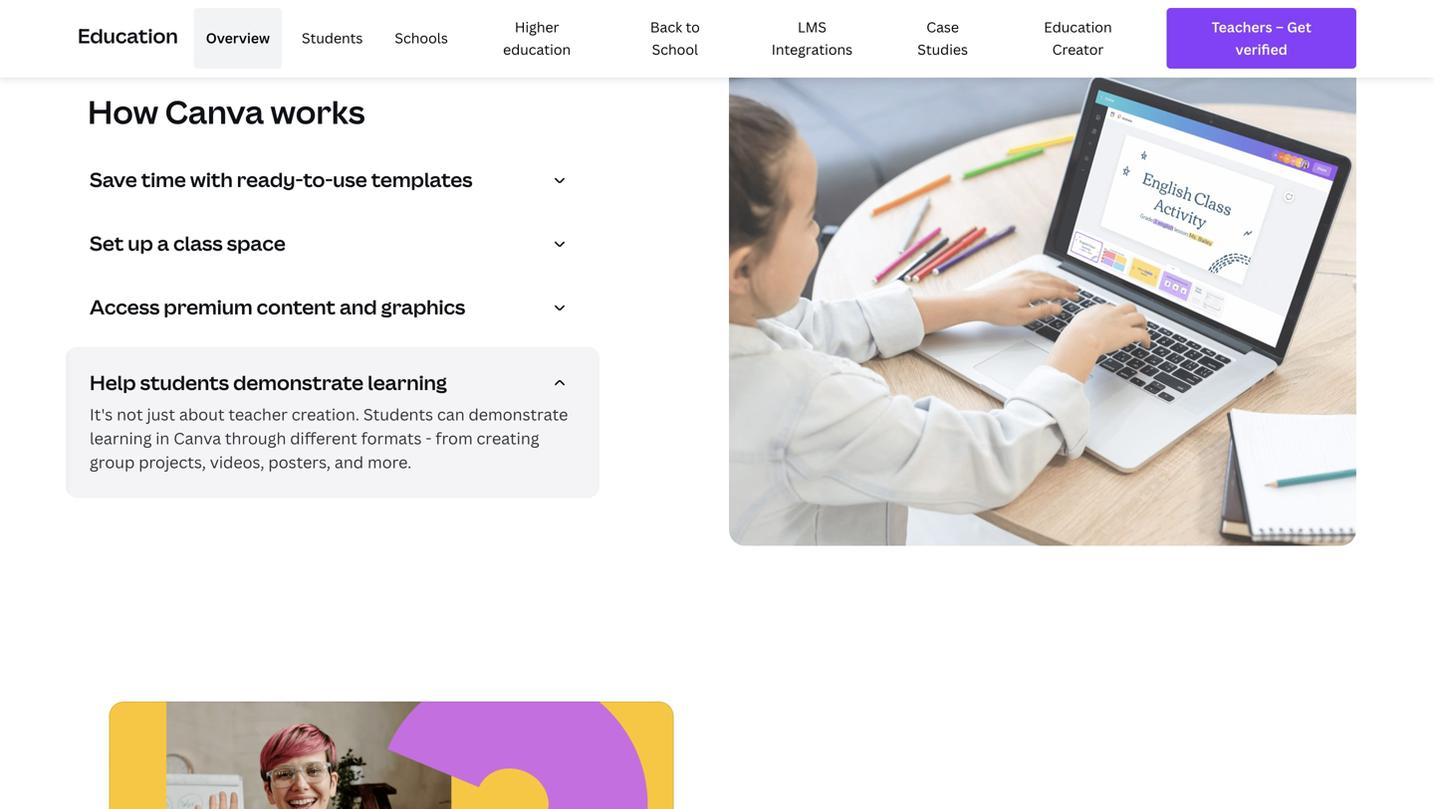 Task type: locate. For each thing, give the bounding box(es) containing it.
group
[[90, 452, 135, 473]]

0 horizontal spatial demonstrate
[[233, 369, 364, 396]]

menu bar containing higher education
[[186, 8, 1151, 69]]

education inside menu bar
[[1044, 17, 1112, 36]]

student using canva image
[[729, 44, 1357, 546]]

and down "different"
[[335, 452, 364, 473]]

a
[[157, 229, 169, 257]]

demonstrate inside dropdown button
[[233, 369, 364, 396]]

demonstrate up creating
[[469, 404, 568, 425]]

students
[[302, 29, 363, 48], [363, 404, 433, 425]]

0 vertical spatial demonstrate
[[233, 369, 364, 396]]

canva down about on the left of page
[[174, 428, 221, 449]]

overview link
[[194, 8, 282, 69]]

set up a class space button
[[90, 229, 584, 263]]

help students demonstrate learning
[[90, 369, 447, 396]]

1 horizontal spatial demonstrate
[[469, 404, 568, 425]]

education
[[503, 40, 571, 59]]

education
[[1044, 17, 1112, 36], [78, 22, 178, 50]]

help
[[90, 369, 136, 396]]

videos,
[[210, 452, 265, 473]]

just
[[147, 404, 175, 425]]

demonstrate
[[233, 369, 364, 396], [469, 404, 568, 425]]

different
[[290, 428, 357, 449]]

canva up "with"
[[165, 90, 264, 133]]

learning up the "group"
[[90, 428, 152, 449]]

0 vertical spatial and
[[340, 293, 377, 321]]

students inside menu bar
[[302, 29, 363, 48]]

education up creator
[[1044, 17, 1112, 36]]

1 vertical spatial students
[[363, 404, 433, 425]]

in
[[156, 428, 170, 449]]

education for education creator
[[1044, 17, 1112, 36]]

teachers – get verified image
[[1185, 16, 1339, 61]]

set
[[90, 229, 124, 257]]

and inside access premium content and graphics dropdown button
[[340, 293, 377, 321]]

creation.
[[292, 404, 360, 425]]

graphics
[[381, 293, 466, 321]]

formats
[[361, 428, 422, 449]]

learning up the can
[[368, 369, 447, 396]]

learning inside dropdown button
[[368, 369, 447, 396]]

1 vertical spatial and
[[335, 452, 364, 473]]

access premium content and graphics button
[[90, 293, 584, 327]]

0 horizontal spatial education
[[78, 22, 178, 50]]

lms integrations link
[[744, 8, 880, 69]]

students up formats
[[363, 404, 433, 425]]

class
[[173, 229, 223, 257]]

school
[[652, 40, 698, 59]]

0 vertical spatial canva
[[165, 90, 264, 133]]

and right content
[[340, 293, 377, 321]]

1 vertical spatial demonstrate
[[469, 404, 568, 425]]

students up works
[[302, 29, 363, 48]]

space
[[227, 229, 286, 257]]

menu bar
[[186, 8, 1151, 69]]

access premium content and graphics
[[90, 293, 466, 321]]

up
[[128, 229, 153, 257]]

0 vertical spatial learning
[[368, 369, 447, 396]]

demonstrate up the creation.
[[233, 369, 364, 396]]

more.
[[368, 452, 412, 473]]

set up a class space
[[90, 229, 286, 257]]

overview
[[206, 29, 270, 48]]

1 horizontal spatial learning
[[368, 369, 447, 396]]

from
[[436, 428, 473, 449]]

1 horizontal spatial education
[[1044, 17, 1112, 36]]

0 horizontal spatial learning
[[90, 428, 152, 449]]

1 vertical spatial canva
[[174, 428, 221, 449]]

1 vertical spatial learning
[[90, 428, 152, 449]]

0 vertical spatial students
[[302, 29, 363, 48]]

and
[[340, 293, 377, 321], [335, 452, 364, 473]]

use
[[333, 166, 367, 193]]

it's
[[90, 404, 113, 425]]

canva
[[165, 90, 264, 133], [174, 428, 221, 449]]

education up how
[[78, 22, 178, 50]]

education element
[[78, 0, 1357, 77]]

learning
[[368, 369, 447, 396], [90, 428, 152, 449]]

education creator
[[1044, 17, 1112, 59]]

access
[[90, 293, 160, 321]]

menu bar inside education element
[[186, 8, 1151, 69]]

time
[[141, 166, 186, 193]]



Task type: vqa. For each thing, say whether or not it's contained in the screenshot.
the Modern Minimal Sticker Image
no



Task type: describe. For each thing, give the bounding box(es) containing it.
how
[[88, 90, 158, 133]]

with
[[190, 166, 233, 193]]

students link
[[290, 8, 375, 69]]

back to school link
[[614, 8, 736, 69]]

it's not just about teacher creation. students can demonstrate learning in canva through different formats - from creating group projects, videos, posters, and more.
[[90, 404, 568, 473]]

content
[[257, 293, 336, 321]]

can
[[437, 404, 465, 425]]

case
[[927, 17, 959, 36]]

through
[[225, 428, 286, 449]]

schools
[[395, 29, 448, 48]]

case studies
[[918, 17, 968, 59]]

studies
[[918, 40, 968, 59]]

higher
[[515, 17, 559, 36]]

back to school
[[650, 17, 700, 59]]

ready-
[[237, 166, 303, 193]]

how canva works
[[88, 90, 365, 133]]

projects,
[[139, 452, 206, 473]]

works
[[271, 90, 365, 133]]

about
[[179, 404, 225, 425]]

posters,
[[268, 452, 331, 473]]

-
[[426, 428, 432, 449]]

to-
[[303, 166, 333, 193]]

integrations
[[772, 40, 853, 59]]

help students demonstrate learning button
[[90, 369, 584, 403]]

to
[[686, 17, 700, 36]]

education for education
[[78, 22, 178, 50]]

demonstrate inside it's not just about teacher creation. students can demonstrate learning in canva through different formats - from creating group projects, videos, posters, and more.
[[469, 404, 568, 425]]

teacher
[[228, 404, 288, 425]]

save time with ready-to-use templates
[[90, 166, 473, 193]]

students
[[140, 369, 229, 396]]

canva inside it's not just about teacher creation. students can demonstrate learning in canva through different formats - from creating group projects, videos, posters, and more.
[[174, 428, 221, 449]]

learning inside it's not just about teacher creation. students can demonstrate learning in canva through different formats - from creating group projects, videos, posters, and more.
[[90, 428, 152, 449]]

creating
[[477, 428, 540, 449]]

creator
[[1053, 40, 1104, 59]]

lms integrations
[[772, 17, 853, 59]]

templates
[[371, 166, 473, 193]]

higher education link
[[468, 8, 606, 69]]

save time with ready-to-use templates button
[[90, 166, 584, 200]]

save
[[90, 166, 137, 193]]

education creator link
[[1006, 8, 1151, 69]]

case studies link
[[888, 8, 998, 69]]

schools link
[[383, 8, 460, 69]]

and inside it's not just about teacher creation. students can demonstrate learning in canva through different formats - from creating group projects, videos, posters, and more.
[[335, 452, 364, 473]]

higher education
[[503, 17, 571, 59]]

not
[[117, 404, 143, 425]]

lms
[[798, 17, 827, 36]]

students inside it's not just about teacher creation. students can demonstrate learning in canva through different formats - from creating group projects, videos, posters, and more.
[[363, 404, 433, 425]]

premium
[[164, 293, 253, 321]]

back
[[650, 17, 683, 36]]



